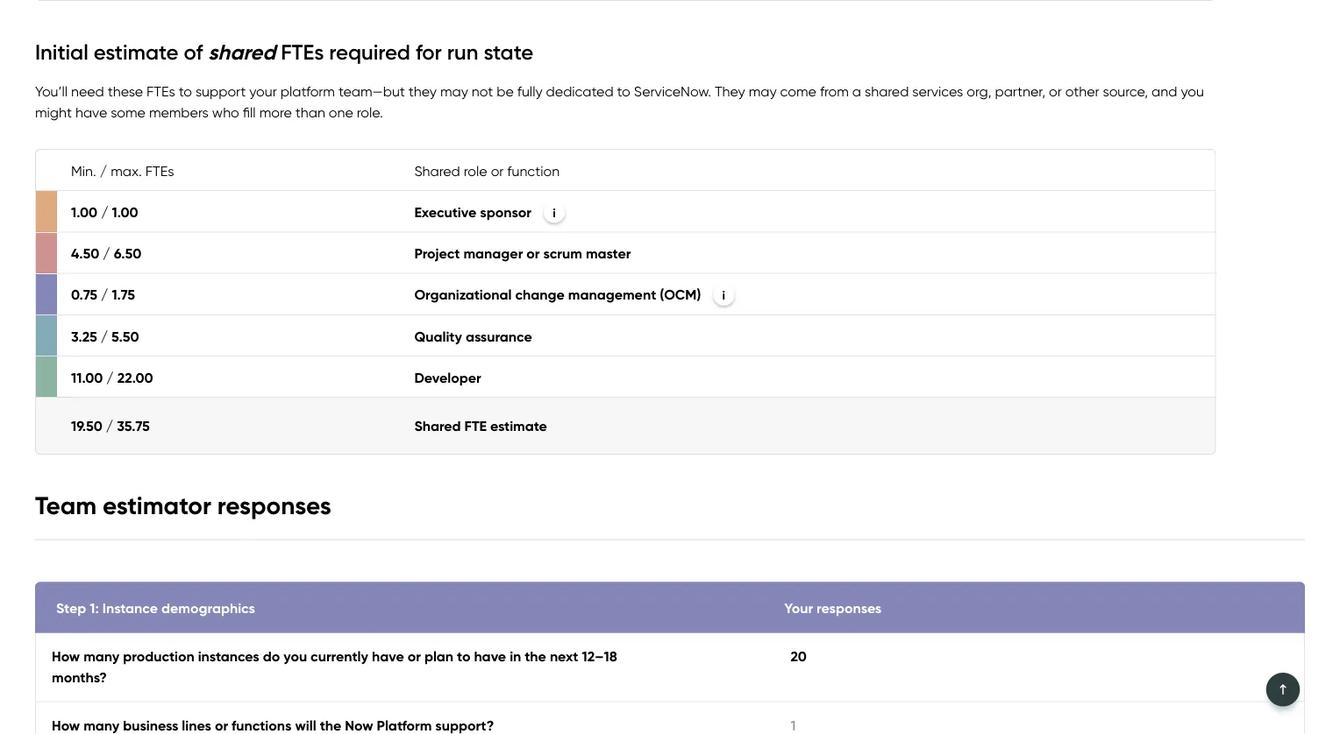 Task type: vqa. For each thing, say whether or not it's contained in the screenshot.
the bottommost our
no



Task type: locate. For each thing, give the bounding box(es) containing it.
0.75
[[71, 286, 97, 304]]

0 vertical spatial the
[[801, 413, 822, 430]]

1 horizontal spatial shared
[[865, 83, 909, 100]]

developer
[[414, 369, 481, 386]]

manager
[[463, 245, 523, 262]]

1 vertical spatial a
[[1319, 329, 1328, 346]]

and down required
[[349, 73, 374, 90]]

0 vertical spatial team
[[1189, 192, 1295, 244]]

your
[[774, 329, 802, 346], [784, 600, 813, 617]]

1 vertical spatial shared
[[414, 418, 461, 435]]

0 vertical spatial platform
[[280, 83, 335, 100]]

/ for 3.25
[[101, 328, 108, 345]]

how for how many business lines or functions will the now platform support?
[[52, 718, 80, 735]]

0 horizontal spatial may
[[440, 83, 468, 100]]

1 vertical spatial platform
[[895, 329, 950, 346]]

come
[[780, 83, 816, 100]]

your inside you'll need these ftes to support your platform team—but they may not be fully dedicated to servicenow. they may come from a shared services org, partner, or other source, and you might have some members who fill more than one role.
[[249, 83, 277, 100]]

may right they
[[749, 83, 777, 100]]

the right in
[[525, 649, 546, 666]]

1.00 down min.
[[71, 204, 97, 221]]

your inside your servicenow® platform team establishes, maintains, and extends servicenow as a st
[[774, 329, 802, 346]]

have right currently
[[372, 649, 404, 666]]

2 horizontal spatial team
[[1189, 192, 1295, 244]]

customer success center
[[154, 32, 341, 52]]

platform
[[280, 83, 335, 100], [895, 329, 950, 346]]

0 horizontal spatial shared
[[208, 39, 276, 65]]

0 horizontal spatial have
[[75, 104, 107, 121]]

started
[[63, 73, 111, 90]]

and inside you'll need these ftes to support your platform team—but they may not be fully dedicated to servicenow. they may come from a shared services org, partner, or other source, and you might have some members who fill more than one role.
[[1152, 83, 1177, 100]]

0 horizontal spatial the
[[320, 718, 341, 735]]

management
[[568, 286, 656, 304]]

0 vertical spatial you
[[1181, 83, 1204, 100]]

estimator inside use the platform team estimator to find out how many people you need to build your tea
[[922, 413, 982, 430]]

initial
[[35, 39, 88, 65]]

4.50
[[71, 245, 99, 262]]

linkedin image
[[43, 668, 62, 689]]

1 vertical spatial ftes
[[147, 83, 175, 100]]

i right (ocm)
[[722, 288, 725, 303]]

1 horizontal spatial a
[[1319, 329, 1328, 346]]

services link
[[673, 64, 726, 99]]

ftes up members
[[147, 83, 175, 100]]

1 horizontal spatial estimate
[[490, 418, 547, 435]]

to inside how many production instances do you currently have or plan to have in the next 12–18 months?
[[457, 649, 470, 666]]

1 horizontal spatial 1.00
[[112, 204, 138, 221]]

ftes inside initial estimate of shared ftes required for run state
[[281, 39, 324, 65]]

estimate
[[94, 39, 179, 65], [490, 418, 547, 435]]

2 how from the top
[[52, 718, 80, 735]]

2 horizontal spatial have
[[474, 649, 506, 666]]

/ for 0.75
[[101, 286, 108, 304]]

estimator left find
[[922, 413, 982, 430]]

/ right 19.50 in the bottom left of the page
[[106, 418, 113, 435]]

now
[[345, 718, 373, 735]]

/ for 19.50
[[106, 418, 113, 435]]

ftes for these
[[147, 83, 175, 100]]

1 may from the left
[[440, 83, 468, 100]]

1 vertical spatial you
[[1174, 413, 1197, 430]]

0 vertical spatial a
[[852, 83, 861, 100]]

platform inside use the platform team estimator to find out how many people you need to build your tea
[[826, 413, 880, 430]]

0 horizontal spatial estimate
[[94, 39, 179, 65]]

the inside how many production instances do you currently have or plan to have in the next 12–18 months?
[[525, 649, 546, 666]]

you inside you'll need these ftes to support your platform team—but they may not be fully dedicated to servicenow. they may come from a shared services org, partner, or other source, and you might have some members who fill more than one role.
[[1181, 83, 1204, 100]]

all servicenow sites link
[[892, 64, 1019, 99]]

0 vertical spatial shared
[[208, 39, 276, 65]]

shared for shared role or function
[[414, 162, 460, 179]]

and right events
[[540, 73, 565, 90]]

/ left the 6.50 on the top left
[[103, 245, 110, 262]]

how many business lines or functions will the now platform support?
[[52, 718, 494, 735]]

2 horizontal spatial platform
[[1013, 192, 1179, 244]]

/
[[100, 162, 107, 179], [101, 204, 108, 221], [103, 245, 110, 262], [101, 286, 108, 304], [101, 328, 108, 345], [106, 369, 114, 386], [106, 418, 113, 435]]

3.25 / 5.50
[[71, 328, 139, 345]]

1 horizontal spatial platform
[[895, 329, 950, 346]]

organizational change management (ocm)
[[414, 286, 701, 304]]

/ for 11.00
[[106, 369, 114, 386]]

0 vertical spatial how
[[52, 649, 80, 666]]

1 vertical spatial shared
[[865, 83, 909, 100]]

platform left team
[[895, 329, 950, 346]]

servicenow inside your servicenow® platform team establishes, maintains, and extends servicenow as a st
[[1221, 329, 1297, 346]]

0 horizontal spatial need
[[71, 83, 104, 100]]

st
[[1331, 329, 1340, 346]]

0 horizontal spatial team
[[35, 491, 97, 521]]

to right 'plan'
[[457, 649, 470, 666]]

5.50
[[111, 328, 139, 345]]

1 vertical spatial responses
[[817, 600, 882, 617]]

0 vertical spatial your
[[774, 329, 802, 346]]

1 horizontal spatial team
[[883, 413, 918, 430]]

have
[[75, 104, 107, 121], [372, 649, 404, 666], [474, 649, 506, 666]]

team inside use the platform team estimator to find out how many people you need to build your tea
[[883, 413, 918, 430]]

or left 'plan'
[[408, 649, 421, 666]]

0 horizontal spatial i
[[553, 205, 556, 220]]

your up 20
[[784, 600, 813, 617]]

0 horizontal spatial 1.00
[[71, 204, 97, 221]]

get left support
[[769, 73, 793, 90]]

many right the how
[[1086, 413, 1121, 430]]

a right 'from'
[[852, 83, 861, 100]]

platform inside you'll need these ftes to support your platform team—but they may not be fully dedicated to servicenow. they may come from a shared services org, partner, or other source, and you might have some members who fill more than one role.
[[280, 83, 335, 100]]

and inside your servicenow® platform team establishes, maintains, and extends servicenow as a st
[[1137, 329, 1163, 346]]

0 vertical spatial need
[[71, 83, 104, 100]]

4.50 / 6.50
[[71, 245, 141, 262]]

shared fte estimate
[[414, 418, 547, 435]]

1 horizontal spatial get
[[769, 73, 793, 90]]

/ for 4.50
[[103, 245, 110, 262]]

2 vertical spatial you
[[284, 649, 307, 666]]

need left 'build'
[[1201, 413, 1234, 430]]

may left the not
[[440, 83, 468, 100]]

your responses
[[784, 600, 882, 617]]

the right use
[[801, 413, 822, 430]]

how down linkedin image
[[52, 718, 80, 735]]

0 vertical spatial i
[[553, 205, 556, 220]]

0 vertical spatial many
[[1086, 413, 1121, 430]]

1 horizontal spatial i
[[722, 288, 725, 303]]

ftes for max.
[[145, 162, 174, 179]]

35.75
[[117, 418, 150, 435]]

i up the scrum
[[553, 205, 556, 220]]

months?
[[52, 670, 107, 687]]

/ left 1.75
[[101, 286, 108, 304]]

how
[[52, 649, 80, 666], [52, 718, 80, 735]]

0 vertical spatial shared
[[414, 162, 460, 179]]

0 horizontal spatial get
[[35, 73, 59, 90]]

or left the scrum
[[527, 245, 540, 262]]

1.00
[[71, 204, 97, 221], [112, 204, 138, 221]]

/ right 3.25
[[101, 328, 108, 345]]

2 get from the left
[[769, 73, 793, 90]]

you right people
[[1174, 413, 1197, 430]]

1 vertical spatial servicenow
[[774, 192, 1003, 244]]

a left "st"
[[1319, 329, 1328, 346]]

support
[[797, 73, 849, 90]]

all servicenow sites
[[892, 73, 1019, 90]]

or right "lines"
[[215, 718, 228, 735]]

you right source,
[[1181, 83, 1204, 100]]

2 shared from the top
[[414, 418, 461, 435]]

change
[[515, 286, 565, 304]]

or left other
[[1049, 83, 1062, 100]]

1 vertical spatial your
[[1289, 413, 1317, 430]]

you inside how many production instances do you currently have or plan to have in the next 12–18 months?
[[284, 649, 307, 666]]

shared left services
[[865, 83, 909, 100]]

instances
[[198, 649, 259, 666]]

many left business
[[83, 718, 119, 735]]

how down 'connect'
[[52, 649, 80, 666]]

estimate up these
[[94, 39, 179, 65]]

1 vertical spatial your
[[784, 600, 813, 617]]

1 horizontal spatial your
[[1289, 413, 1317, 430]]

2 vertical spatial the
[[320, 718, 341, 735]]

1 vertical spatial how
[[52, 718, 80, 735]]

some
[[111, 104, 145, 121]]

/ up the 4.50 / 6.50
[[101, 204, 108, 221]]

of
[[184, 39, 203, 65]]

your for your servicenow® platform team establishes, maintains, and extends servicenow as a st
[[774, 329, 802, 346]]

many inside how many production instances do you currently have or plan to have in the next 12–18 months?
[[83, 649, 119, 666]]

1 vertical spatial team
[[883, 413, 918, 430]]

0 horizontal spatial responses
[[217, 491, 331, 521]]

1 horizontal spatial have
[[372, 649, 404, 666]]

1 horizontal spatial the
[[525, 649, 546, 666]]

1 vertical spatial many
[[83, 649, 119, 666]]

11.00 / 22.00
[[71, 369, 153, 386]]

your left tea
[[1289, 413, 1317, 430]]

1 vertical spatial estimate
[[490, 418, 547, 435]]

0 vertical spatial estimate
[[94, 39, 179, 65]]

0 horizontal spatial platform
[[377, 718, 432, 735]]

i
[[553, 205, 556, 220], [722, 288, 725, 303]]

2 1.00 from the left
[[112, 204, 138, 221]]

1 get from the left
[[35, 73, 59, 90]]

use the platform team estimator to find out how many people you need to build your tea
[[774, 413, 1340, 451]]

the right will
[[320, 718, 341, 735]]

a inside you'll need these ftes to support your platform team—but they may not be fully dedicated to servicenow. they may come from a shared services org, partner, or other source, and you might have some members who fill more than one role.
[[852, 83, 861, 100]]

i for organizational change management (ocm)
[[722, 288, 725, 303]]

1 vertical spatial platform
[[826, 413, 880, 430]]

2 vertical spatial platform
[[377, 718, 432, 735]]

platform up than
[[280, 83, 335, 100]]

shared left fte
[[414, 418, 461, 435]]

ftes up "tools"
[[281, 39, 324, 65]]

fill
[[243, 104, 256, 121]]

run
[[447, 39, 478, 65]]

estimate right fte
[[490, 418, 547, 435]]

1.00 down max. on the left top
[[112, 204, 138, 221]]

success
[[229, 32, 287, 52]]

/ right min.
[[100, 162, 107, 179]]

0 vertical spatial your
[[249, 83, 277, 100]]

2 horizontal spatial the
[[801, 413, 822, 430]]

0 horizontal spatial a
[[852, 83, 861, 100]]

might
[[35, 104, 72, 121]]

many down connect with us
[[83, 649, 119, 666]]

need right you'll at the left top of the page
[[71, 83, 104, 100]]

how inside how many production instances do you currently have or plan to have in the next 12–18 months?
[[52, 649, 80, 666]]

2 vertical spatial many
[[83, 718, 119, 735]]

extends
[[1167, 329, 1218, 346]]

ftes right max. on the left top
[[145, 162, 174, 179]]

have down started
[[75, 104, 107, 121]]

0 vertical spatial ftes
[[281, 39, 324, 65]]

practices
[[210, 73, 269, 90]]

0 horizontal spatial your
[[249, 83, 277, 100]]

dedicated
[[546, 83, 614, 100]]

get up might
[[35, 73, 59, 90]]

0 vertical spatial estimator
[[774, 247, 959, 299]]

estimate inside initial estimate of shared ftes required for run state
[[94, 39, 179, 65]]

services
[[673, 73, 726, 90]]

1 how from the top
[[52, 649, 80, 666]]

step
[[56, 600, 86, 617]]

1 vertical spatial estimator
[[922, 413, 982, 430]]

12–18
[[582, 649, 617, 666]]

1 vertical spatial the
[[525, 649, 546, 666]]

and right source,
[[1152, 83, 1177, 100]]

tea
[[1320, 413, 1340, 430]]

from
[[820, 83, 849, 100]]

min.
[[71, 162, 96, 179]]

shared up practices
[[208, 39, 276, 65]]

2 vertical spatial servicenow
[[1221, 329, 1297, 346]]

shared
[[414, 162, 460, 179], [414, 418, 461, 435]]

0 vertical spatial platform
[[1013, 192, 1179, 244]]

0 horizontal spatial platform
[[280, 83, 335, 100]]

leading practices
[[154, 73, 269, 90]]

get for get started
[[35, 73, 59, 90]]

you right do
[[284, 649, 307, 666]]

to
[[179, 83, 192, 100], [617, 83, 630, 100], [986, 413, 999, 430], [1237, 413, 1251, 430], [457, 649, 470, 666]]

your inside use the platform team estimator to find out how many people you need to build your tea
[[1289, 413, 1317, 430]]

the
[[801, 413, 822, 430], [525, 649, 546, 666], [320, 718, 341, 735]]

next
[[550, 649, 578, 666]]

your left servicenow®
[[774, 329, 802, 346]]

currently
[[311, 649, 368, 666]]

leading
[[154, 73, 207, 90]]

get for get support
[[769, 73, 793, 90]]

shared left role
[[414, 162, 460, 179]]

1 horizontal spatial may
[[749, 83, 777, 100]]

initial estimate of shared ftes required for run state
[[35, 39, 533, 65]]

estimator up servicenow®
[[774, 247, 959, 299]]

1:
[[90, 600, 99, 617]]

2 vertical spatial ftes
[[145, 162, 174, 179]]

1 vertical spatial need
[[1201, 413, 1234, 430]]

responses
[[217, 491, 331, 521], [817, 600, 882, 617]]

1 vertical spatial i
[[722, 288, 725, 303]]

and left extends
[[1137, 329, 1163, 346]]

/ right 11.00
[[106, 369, 114, 386]]

ftes inside you'll need these ftes to support your platform team—but they may not be fully dedicated to servicenow. they may come from a shared services org, partner, or other source, and you might have some members who fill more than one role.
[[147, 83, 175, 100]]

tools
[[313, 73, 345, 90]]

1 horizontal spatial need
[[1201, 413, 1234, 430]]

events and webinars
[[495, 73, 629, 90]]

1 shared from the top
[[414, 162, 460, 179]]

platform
[[1013, 192, 1179, 244], [826, 413, 880, 430], [377, 718, 432, 735]]

0.75 / 1.75
[[71, 286, 135, 304]]

webinars
[[569, 73, 629, 90]]

1 horizontal spatial platform
[[826, 413, 880, 430]]

your up more on the top of the page
[[249, 83, 277, 100]]

22.00
[[117, 369, 153, 386]]

as
[[1300, 329, 1315, 346]]

than
[[295, 104, 325, 121]]

0 vertical spatial servicenow
[[910, 73, 986, 90]]

many for how many production instances do you currently have or plan to have in the next 12–18 months?
[[83, 649, 119, 666]]

have left in
[[474, 649, 506, 666]]

sponsor
[[480, 204, 531, 221]]

members
[[149, 104, 209, 121]]

min. / max. ftes
[[71, 162, 174, 179]]



Task type: describe. For each thing, give the bounding box(es) containing it.
these
[[108, 83, 143, 100]]

platform inside 'servicenow platform team estimator'
[[1013, 192, 1179, 244]]

estimator
[[103, 491, 211, 521]]

1 horizontal spatial responses
[[817, 600, 882, 617]]

1 1.00 from the left
[[71, 204, 97, 221]]

in
[[510, 649, 521, 666]]

shared role or function
[[414, 162, 560, 179]]

team—but
[[338, 83, 405, 100]]

/ for 1.00
[[101, 204, 108, 221]]

build
[[1254, 413, 1286, 430]]

servicenow inside 'servicenow platform team estimator'
[[774, 192, 1003, 244]]

use
[[774, 413, 797, 430]]

need inside you'll need these ftes to support your platform team—but they may not be fully dedicated to servicenow. they may come from a shared services org, partner, or other source, and you might have some members who fill more than one role.
[[71, 83, 104, 100]]

leading practices link
[[154, 64, 269, 99]]

need inside use the platform team estimator to find out how many people you need to build your tea
[[1201, 413, 1234, 430]]

customer success center link
[[35, 32, 346, 52]]

many for how many business lines or functions will the now platform support?
[[83, 718, 119, 735]]

team inside 'servicenow platform team estimator'
[[1189, 192, 1295, 244]]

other
[[1065, 83, 1099, 100]]

team
[[953, 329, 987, 346]]

with
[[98, 628, 127, 645]]

servicenow.
[[634, 83, 711, 100]]

(ocm)
[[660, 286, 701, 304]]

they
[[715, 83, 745, 100]]

functions
[[232, 718, 292, 735]]

establishes,
[[991, 329, 1065, 346]]

sites
[[989, 73, 1019, 90]]

connect
[[35, 628, 94, 645]]

you'll need these ftes to support your platform team—but they may not be fully dedicated to servicenow. they may come from a shared services org, partner, or other source, and you might have some members who fill more than one role.
[[35, 83, 1204, 121]]

1.00 / 1.00
[[71, 204, 138, 221]]

instance
[[102, 600, 158, 617]]

do
[[263, 649, 280, 666]]

state
[[484, 39, 533, 65]]

master
[[586, 245, 631, 262]]

you'll
[[35, 83, 68, 100]]

org,
[[967, 83, 991, 100]]

one
[[329, 104, 353, 121]]

function
[[507, 162, 560, 179]]

get support link
[[769, 64, 849, 99]]

many inside use the platform team estimator to find out how many people you need to build your tea
[[1086, 413, 1121, 430]]

source,
[[1103, 83, 1148, 100]]

services
[[912, 83, 963, 100]]

events and webinars link
[[495, 64, 629, 99]]

your servicenow® platform team establishes, maintains, and extends servicenow as a st
[[774, 329, 1340, 388]]

servicenow platform team estimator
[[774, 192, 1295, 299]]

you inside use the platform team estimator to find out how many people you need to build your tea
[[1174, 413, 1197, 430]]

team estimator responses
[[35, 491, 331, 521]]

tools and calculators
[[313, 73, 451, 90]]

to left 'build'
[[1237, 413, 1251, 430]]

maintains,
[[1068, 329, 1134, 346]]

out
[[1030, 413, 1052, 430]]

events
[[495, 73, 536, 90]]

or right role
[[491, 162, 504, 179]]

or inside you'll need these ftes to support your platform team—but they may not be fully dedicated to servicenow. they may come from a shared services org, partner, or other source, and you might have some members who fill more than one role.
[[1049, 83, 1062, 100]]

to left find
[[986, 413, 999, 430]]

a inside your servicenow® platform team establishes, maintains, and extends servicenow as a st
[[1319, 329, 1328, 346]]

i for executive sponsor
[[553, 205, 556, 220]]

calculators
[[378, 73, 451, 90]]

connect with us
[[35, 628, 147, 645]]

support
[[196, 83, 246, 100]]

servicenow inside all servicenow sites link
[[910, 73, 986, 90]]

lines
[[182, 718, 211, 735]]

who
[[212, 104, 239, 121]]

fully
[[517, 83, 543, 100]]

the inside use the platform team estimator to find out how many people you need to build your tea
[[801, 413, 822, 430]]

role.
[[357, 104, 383, 121]]

have inside you'll need these ftes to support your platform team—but they may not be fully dedicated to servicenow. they may come from a shared services org, partner, or other source, and you might have some members who fill more than one role.
[[75, 104, 107, 121]]

/ for min.
[[100, 162, 107, 179]]

they
[[409, 83, 437, 100]]

plan
[[424, 649, 454, 666]]

to right dedicated
[[617, 83, 630, 100]]

demographics
[[161, 600, 255, 617]]

shared for shared fte estimate
[[414, 418, 461, 435]]

executive sponsor
[[414, 204, 531, 221]]

0 vertical spatial responses
[[217, 491, 331, 521]]

platform inside your servicenow® platform team establishes, maintains, and extends servicenow as a st
[[895, 329, 950, 346]]

production
[[123, 649, 194, 666]]

all
[[892, 73, 907, 90]]

your for your responses
[[784, 600, 813, 617]]

how for how many production instances do you currently have or plan to have in the next 12–18 months?
[[52, 649, 80, 666]]

max.
[[111, 162, 142, 179]]

support?
[[435, 718, 494, 735]]

to up members
[[179, 83, 192, 100]]

19.50 / 35.75
[[71, 418, 150, 435]]

for
[[416, 39, 442, 65]]

quality assurance
[[414, 328, 532, 345]]

2 vertical spatial team
[[35, 491, 97, 521]]

quality
[[414, 328, 462, 345]]

3.25
[[71, 328, 97, 345]]

step 1: instance demographics
[[56, 600, 255, 617]]

project manager or scrum master
[[414, 245, 631, 262]]

2 may from the left
[[749, 83, 777, 100]]

more
[[259, 104, 292, 121]]

shared inside you'll need these ftes to support your platform team—but they may not be fully dedicated to servicenow. they may come from a shared services org, partner, or other source, and you might have some members who fill more than one role.
[[865, 83, 909, 100]]

organizational
[[414, 286, 512, 304]]

find
[[1003, 413, 1027, 430]]

how many production instances do you currently have or plan to have in the next 12–18 months?
[[52, 649, 617, 687]]

or inside how many production instances do you currently have or plan to have in the next 12–18 months?
[[408, 649, 421, 666]]

get started link
[[35, 64, 111, 99]]

partner,
[[995, 83, 1045, 100]]

be
[[497, 83, 514, 100]]

estimator inside 'servicenow platform team estimator'
[[774, 247, 959, 299]]

fte
[[464, 418, 487, 435]]

will
[[295, 718, 316, 735]]

how
[[1055, 413, 1082, 430]]



